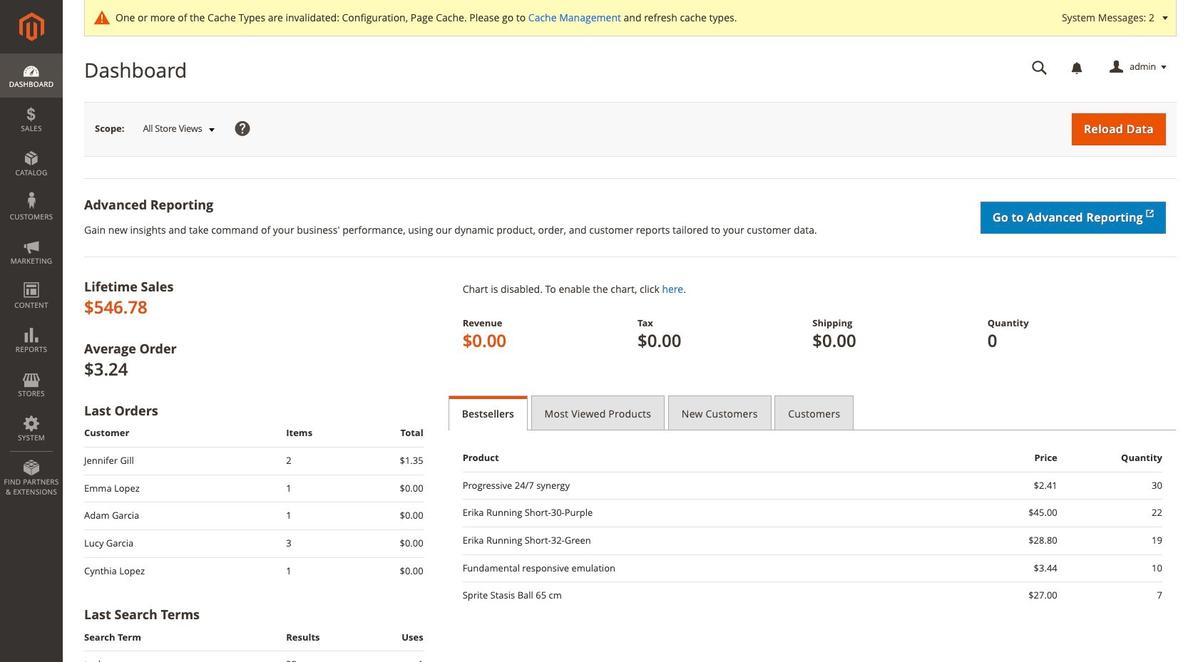 Task type: describe. For each thing, give the bounding box(es) containing it.
magento admin panel image
[[19, 12, 44, 41]]



Task type: locate. For each thing, give the bounding box(es) containing it.
tab list
[[449, 396, 1177, 431]]

None text field
[[1023, 55, 1058, 80]]

menu bar
[[0, 54, 63, 505]]



